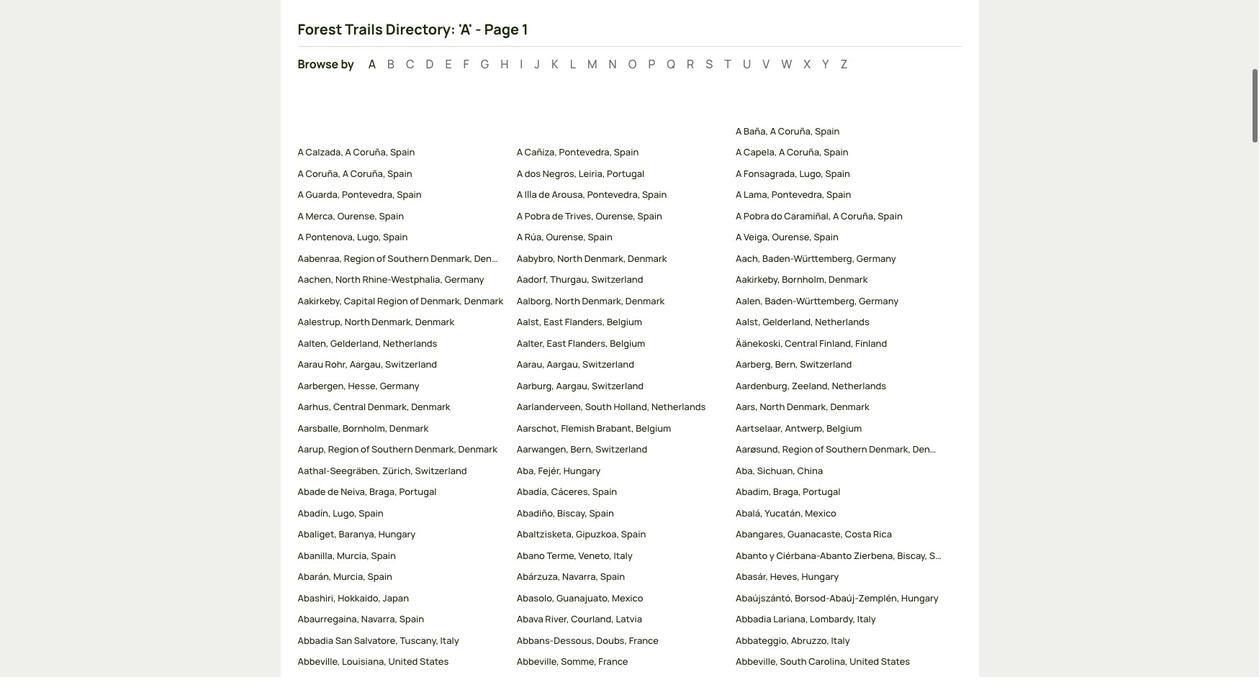 Task type: describe. For each thing, give the bounding box(es) containing it.
portugal for abade de neiva, braga, portugal
[[399, 486, 437, 499]]

abbeville, for abbeville, somme, france
[[517, 656, 560, 669]]

abaújszántó, borsod-abaúj-zemplén, hungary
[[736, 592, 939, 605]]

de for trives,
[[552, 210, 564, 223]]

a for a veiga, ourense, spain
[[736, 231, 742, 244]]

netherlands right holland,
[[652, 401, 706, 414]]

aathal-seegräben, zürich, switzerland
[[298, 465, 467, 478]]

aarwangen, bern, switzerland link
[[517, 443, 725, 457]]

southern for aabenraa,
[[388, 252, 429, 265]]

m link
[[588, 56, 598, 72]]

cáceres,
[[552, 486, 591, 499]]

aalst, east flanders, belgium link
[[517, 316, 725, 330]]

a cañiza, pontevedra, spain link
[[517, 146, 725, 160]]

east for aalter,
[[547, 337, 567, 350]]

coruña, for coruña,
[[351, 167, 386, 180]]

east for aalst,
[[544, 316, 563, 329]]

2 vertical spatial lugo,
[[333, 507, 357, 520]]

a for a capela, a coruña, spain
[[736, 146, 742, 159]]

x link
[[804, 56, 811, 72]]

spain inside abarán, murcia, spain link
[[368, 571, 393, 584]]

somme,
[[561, 656, 597, 669]]

switzerland right zürich, at bottom
[[415, 465, 467, 478]]

north up thurgau,
[[558, 252, 583, 265]]

aargau, for aarburg,
[[557, 380, 590, 393]]

north for aars, north denmark, denmark
[[760, 401, 785, 414]]

south for carolina,
[[781, 656, 807, 669]]

abaújszántó, borsod-abaúj-zemplén, hungary link
[[736, 592, 944, 606]]

aarau rohr, aargau, switzerland
[[298, 358, 437, 371]]

spain inside a coruña, a coruña, spain link
[[388, 167, 412, 180]]

j link
[[535, 56, 540, 72]]

spain inside the a rúa, ourense, spain link
[[588, 231, 613, 244]]

arousa,
[[552, 188, 586, 201]]

spain inside abárzuza, navarra, spain link
[[601, 571, 625, 584]]

north for aalborg, north denmark, denmark
[[555, 295, 581, 308]]

pobra for do
[[744, 210, 770, 223]]

aalborg, north denmark, denmark
[[517, 295, 665, 308]]

murcia, for abarán,
[[334, 571, 366, 584]]

abaurregaina,
[[298, 613, 360, 626]]

aalst, gelderland, netherlands link
[[736, 316, 944, 330]]

aarbergen,
[[298, 380, 346, 393]]

mexico for abasolo, guanajuato, mexico
[[612, 592, 644, 605]]

1 braga, from the left
[[370, 486, 397, 499]]

germany down aabenraa, region of southern denmark, denmark aabybro, north denmark, denmark
[[445, 273, 485, 286]]

a pontenova, lugo, spain
[[298, 231, 408, 244]]

e
[[445, 56, 452, 72]]

württemberg, for aach,
[[794, 252, 855, 265]]

of for aarup,
[[361, 443, 370, 456]]

abárzuza, navarra, spain
[[517, 571, 625, 584]]

seegräben,
[[330, 465, 381, 478]]

württemberg, for aalen,
[[797, 295, 858, 308]]

abadim,
[[736, 486, 772, 499]]

aabybro,
[[517, 252, 556, 265]]

d link
[[426, 56, 434, 72]]

aachen,
[[298, 273, 334, 286]]

aalter, east flanders, belgium
[[517, 337, 646, 350]]

'a'
[[459, 19, 473, 39]]

switzerland for aadorf, thurgau, switzerland
[[592, 273, 644, 286]]

aarup, region of southern denmark, denmark link
[[298, 443, 506, 457]]

aalestrup,
[[298, 316, 343, 329]]

abbeville, south carolina, united states link
[[736, 656, 944, 670]]

0 horizontal spatial france
[[599, 656, 629, 669]]

a for a pobra de trives, ourense, spain
[[517, 210, 523, 223]]

aalestrup, north denmark, denmark
[[298, 316, 455, 329]]

a for a lama, pontevedra, spain
[[736, 188, 742, 201]]

abaltzisketa, gipuzkoa, spain link
[[517, 528, 725, 542]]

aadorf,
[[517, 273, 549, 286]]

aalen,
[[736, 295, 764, 308]]

spain inside abaltzisketa, gipuzkoa, spain link
[[622, 528, 646, 541]]

pontevedra, down a dos negros, leiria, portugal link
[[588, 188, 641, 201]]

coruña, for calzada,
[[353, 146, 389, 159]]

belgium for aalter, east flanders, belgium
[[610, 337, 646, 350]]

spain inside "abanilla, murcia, spain" link
[[371, 550, 396, 563]]

southern for aarup,
[[372, 443, 413, 456]]

switzerland for aarburg, aargau, switzerland
[[592, 380, 644, 393]]

aarschot, flemish brabant, belgium link
[[517, 422, 725, 436]]

abarán, murcia, spain
[[298, 571, 393, 584]]

abbadia for abbadia san salvatore, tuscany, italy
[[298, 635, 334, 648]]

italy down zemplén,
[[858, 613, 877, 626]]

of for aabenraa,
[[377, 252, 386, 265]]

aarhus, central denmark, denmark
[[298, 401, 451, 414]]

belgium for aarschot, flemish brabant, belgium
[[636, 422, 672, 435]]

aakirkeby, for aakirkeby, bornholm, denmark
[[736, 273, 781, 286]]

aarsballe, bornholm, denmark link
[[298, 422, 506, 436]]

abadiño, biscay, spain
[[517, 507, 614, 520]]

flanders, for aalst,
[[565, 316, 605, 329]]

a baña, a coruña, spain link
[[736, 125, 944, 139]]

abarán, murcia, spain link
[[298, 571, 506, 585]]

l link
[[570, 56, 576, 72]]

aarburg, aargau, switzerland
[[517, 380, 644, 393]]

region for aarup,
[[328, 443, 359, 456]]

abadín, lugo, spain
[[298, 507, 384, 520]]

coruña, down a lama, pontevedra, spain link
[[841, 210, 877, 223]]

abadiño, biscay, spain link
[[517, 507, 725, 521]]

of down westphalia,
[[410, 295, 419, 308]]

rica
[[874, 528, 893, 541]]

u
[[743, 56, 752, 72]]

netherlands for aardenburg, zeeland, netherlands
[[833, 380, 887, 393]]

1 abanto from the left
[[736, 550, 768, 563]]

tuscany,
[[400, 635, 439, 648]]

switzerland for aarwangen, bern, switzerland
[[596, 443, 648, 456]]

navarra, for abaurregaina,
[[362, 613, 398, 626]]

trails
[[345, 19, 383, 39]]

italy down abaltzisketa, gipuzkoa, spain link
[[614, 550, 633, 563]]

ourense, for a merca, ourense, spain
[[338, 210, 377, 223]]

aalter, east flanders, belgium link
[[517, 337, 725, 351]]

abbadia for abbadia lariana, lombardy, italy
[[736, 613, 772, 626]]

aba, for aba, fejér, hungary
[[517, 465, 537, 478]]

italy down abbadia lariana, lombardy, italy link in the right bottom of the page
[[832, 635, 851, 648]]

aathal-
[[298, 465, 330, 478]]

hungary for abasár, heves, hungary
[[802, 571, 839, 584]]

belgium for aalst, east flanders, belgium
[[607, 316, 643, 329]]

carolina,
[[809, 656, 848, 669]]

aalst, gelderland, netherlands
[[736, 316, 870, 329]]

aba, for aba, sichuan, china
[[736, 465, 756, 478]]

rohr,
[[325, 358, 348, 371]]

abárzuza, navarra, spain link
[[517, 571, 725, 585]]

pobra for de
[[525, 210, 551, 223]]

abbeville, somme, france link
[[517, 656, 725, 670]]

pontenova,
[[306, 231, 355, 244]]

denmark, down aadorf, thurgau, switzerland link
[[582, 295, 624, 308]]

p
[[649, 56, 656, 72]]

g link
[[481, 56, 489, 72]]

switzerland down aalten, gelderland, netherlands link
[[385, 358, 437, 371]]

a for a calzada, a coruña, spain
[[298, 146, 304, 159]]

states inside abbeville, south carolina, united states link
[[882, 656, 911, 669]]

abasár, heves, hungary link
[[736, 571, 944, 585]]

denmark, up antwerp,
[[787, 401, 829, 414]]

spain inside abadín, lugo, spain link
[[359, 507, 384, 520]]

abanto y ciérbana-abanto zierbena, biscay, spain link
[[736, 550, 955, 564]]

aalst, for aalst, east flanders, belgium
[[517, 316, 542, 329]]

abbadia san salvatore, tuscany, italy link
[[298, 635, 506, 649]]

a for a baña, a coruña, spain
[[736, 125, 742, 138]]

o link
[[629, 56, 637, 72]]

denmark, down westphalia,
[[421, 295, 463, 308]]

abaúj-
[[830, 592, 859, 605]]

a for a pobra do caramiñal, a coruña, spain
[[736, 210, 742, 223]]

i link
[[520, 56, 523, 72]]

central for denmark,
[[333, 401, 366, 414]]

spain inside a guarda, pontevedra, spain link
[[397, 188, 422, 201]]

italy right "tuscany,"
[[441, 635, 459, 648]]

coruña, for baña,
[[779, 125, 814, 138]]

aars, north denmark, denmark
[[736, 401, 870, 414]]

y
[[770, 550, 775, 563]]

abalá, yucatán, mexico link
[[736, 507, 944, 521]]

aarøsund,
[[736, 443, 781, 456]]

abasolo, guanajuato, mexico
[[517, 592, 644, 605]]

a link
[[366, 56, 376, 72]]

a illa de arousa, pontevedra, spain
[[517, 188, 667, 201]]

aalborg,
[[517, 295, 553, 308]]

baden- for aalen,
[[765, 295, 797, 308]]

aarburg,
[[517, 380, 555, 393]]

antwerp,
[[785, 422, 825, 435]]

hungary for abaliget, baranya, hungary
[[379, 528, 416, 541]]

murcia, for abanilla,
[[337, 550, 370, 563]]

abade
[[298, 486, 326, 499]]

abasár, heves, hungary
[[736, 571, 839, 584]]

2 abanto from the left
[[821, 550, 852, 563]]

denmark, down aakirkeby, capital region of denmark, denmark link
[[372, 316, 414, 329]]

switzerland for aarau, aargau, switzerland
[[583, 358, 635, 371]]

abbadia san salvatore, tuscany, italy
[[298, 635, 459, 648]]

china
[[798, 465, 824, 478]]

a coruña, a coruña, spain
[[298, 167, 412, 180]]

bern, for aarwangen,
[[571, 443, 594, 456]]

spain inside a calzada, a coruña, spain link
[[390, 146, 415, 159]]

yucatán,
[[765, 507, 804, 520]]

spain inside a lama, pontevedra, spain link
[[827, 188, 852, 201]]

a for a
[[369, 56, 376, 72]]

gelderland, for aalst,
[[763, 316, 814, 329]]

netherlands for aalst, gelderland, netherlands
[[816, 316, 870, 329]]

aakirkeby, bornholm, denmark link
[[736, 273, 944, 287]]

aargau, for aarau,
[[547, 358, 581, 371]]

hungary right zemplén,
[[902, 592, 939, 605]]

denmark, up westphalia,
[[431, 252, 473, 265]]

abalá, yucatán, mexico
[[736, 507, 837, 520]]

abashiri, hokkaido, japan link
[[298, 592, 506, 606]]

p link
[[649, 56, 656, 72]]

a for a pontenova, lugo, spain
[[298, 231, 304, 244]]

bornholm, for aarsballe,
[[343, 422, 388, 435]]

k
[[552, 56, 559, 72]]

aarau,
[[517, 358, 545, 371]]

aarup,
[[298, 443, 326, 456]]



Task type: locate. For each thing, give the bounding box(es) containing it.
1 vertical spatial abbadia
[[298, 635, 334, 648]]

central down the aarbergen, hesse, germany on the bottom of page
[[333, 401, 366, 414]]

abano terme, veneto, italy
[[517, 550, 633, 563]]

abaliget,
[[298, 528, 337, 541]]

spain inside a merca, ourense, spain link
[[379, 210, 404, 223]]

states inside abbeville, louisiana, united states link
[[420, 656, 449, 669]]

southern down aartselaar, antwerp, belgium link
[[826, 443, 868, 456]]

a for a merca, ourense, spain
[[298, 210, 304, 223]]

y
[[823, 56, 830, 72]]

1 horizontal spatial braga,
[[774, 486, 802, 499]]

of for aarøsund,
[[815, 443, 825, 456]]

1 horizontal spatial united
[[850, 656, 880, 669]]

0 horizontal spatial states
[[420, 656, 449, 669]]

denmark, down the a rúa, ourense, spain link
[[585, 252, 626, 265]]

1 aba, from the left
[[517, 465, 537, 478]]

2 abbeville, from the left
[[517, 656, 560, 669]]

portugal down china
[[803, 486, 841, 499]]

aakirkeby, capital region of denmark, denmark link
[[298, 295, 506, 309]]

0 vertical spatial east
[[544, 316, 563, 329]]

1 horizontal spatial aakirkeby,
[[736, 273, 781, 286]]

1 vertical spatial south
[[781, 656, 807, 669]]

central for finland,
[[785, 337, 818, 350]]

a pontenova, lugo, spain link
[[298, 231, 506, 245]]

east inside aalst, east flanders, belgium link
[[544, 316, 563, 329]]

a calzada, a coruña, spain link
[[298, 146, 506, 160]]

switzerland inside "link"
[[592, 380, 644, 393]]

spain down abaliget, baranya, hungary "link"
[[371, 550, 396, 563]]

0 vertical spatial flanders,
[[565, 316, 605, 329]]

spain down a baña, a coruña, spain link
[[824, 146, 849, 159]]

aarøsund, region of southern denmark, denmark link
[[736, 443, 952, 457]]

0 horizontal spatial braga,
[[370, 486, 397, 499]]

3 abbeville, from the left
[[736, 656, 779, 669]]

aarau
[[298, 358, 323, 371]]

2 horizontal spatial portugal
[[803, 486, 841, 499]]

1 vertical spatial east
[[547, 337, 567, 350]]

bornholm, inside aarsballe, bornholm, denmark link
[[343, 422, 388, 435]]

bornholm, for aakirkeby,
[[782, 273, 827, 286]]

g
[[481, 56, 489, 72]]

dos
[[525, 167, 541, 180]]

southern up zürich, at bottom
[[372, 443, 413, 456]]

baden-
[[763, 252, 794, 265], [765, 295, 797, 308]]

e link
[[445, 56, 452, 72]]

1 horizontal spatial de
[[539, 188, 550, 201]]

a inside a fonsagrada, lugo, spain link
[[736, 167, 742, 180]]

flanders, up aalter, east flanders, belgium
[[565, 316, 605, 329]]

1 horizontal spatial bern,
[[776, 358, 799, 371]]

abava
[[517, 613, 544, 626]]

central down aalst, gelderland, netherlands
[[785, 337, 818, 350]]

a pobra do caramiñal, a coruña, spain link
[[736, 210, 944, 224]]

1 horizontal spatial abbadia
[[736, 613, 772, 626]]

spain inside abanto y ciérbana-abanto zierbena, biscay, spain link
[[930, 550, 955, 563]]

k link
[[552, 56, 559, 72]]

murcia,
[[337, 550, 370, 563], [334, 571, 366, 584]]

of up rhine- at the top of the page
[[377, 252, 386, 265]]

abashiri,
[[298, 592, 336, 605]]

biscay, down "cáceres,"
[[558, 507, 588, 520]]

states down "tuscany,"
[[420, 656, 449, 669]]

hungary down aarwangen, bern, switzerland
[[564, 465, 601, 478]]

spain down a coruña, a coruña, spain link at the top of page
[[397, 188, 422, 201]]

denmark, down aarbergen, hesse, germany link
[[368, 401, 410, 414]]

0 vertical spatial central
[[785, 337, 818, 350]]

cookie consent banner dialog
[[17, 610, 1243, 661]]

1 vertical spatial lugo,
[[357, 231, 381, 244]]

r link
[[687, 56, 695, 72]]

b link
[[388, 56, 395, 72]]

spain inside a capela, a coruña, spain link
[[824, 146, 849, 159]]

lugo, for fonsagrada,
[[800, 167, 824, 180]]

z
[[841, 56, 848, 72]]

aalst, inside aalst, east flanders, belgium link
[[517, 316, 542, 329]]

mexico up latvia
[[612, 592, 644, 605]]

1 horizontal spatial portugal
[[607, 167, 645, 180]]

aartselaar, antwerp, belgium
[[736, 422, 862, 435]]

gelderland, for aalten,
[[331, 337, 381, 350]]

lugo, for pontenova,
[[357, 231, 381, 244]]

2 horizontal spatial de
[[552, 210, 564, 223]]

abashiri, hokkaido, japan
[[298, 592, 409, 605]]

courland,
[[571, 613, 614, 626]]

aargau, down aalten, gelderland, netherlands
[[350, 358, 384, 371]]

1 vertical spatial baden-
[[765, 295, 797, 308]]

aakirkeby, for aakirkeby, capital region of denmark, denmark
[[298, 295, 342, 308]]

navarra, for abárzuza,
[[563, 571, 599, 584]]

spain down abadiño, biscay, spain link
[[622, 528, 646, 541]]

0 vertical spatial navarra,
[[563, 571, 599, 584]]

baden- for aach,
[[763, 252, 794, 265]]

braga, down aathal-seegräben, zürich, switzerland
[[370, 486, 397, 499]]

southern
[[388, 252, 429, 265], [372, 443, 413, 456], [826, 443, 868, 456]]

belgium down the aars, north denmark, denmark link
[[827, 422, 862, 435]]

1 vertical spatial gelderland,
[[331, 337, 381, 350]]

aalten, gelderland, netherlands link
[[298, 337, 506, 351]]

1 horizontal spatial abanto
[[821, 550, 852, 563]]

spain up a dos negros, leiria, portugal link
[[614, 146, 639, 159]]

0 horizontal spatial abbadia
[[298, 635, 334, 648]]

de left the trives,
[[552, 210, 564, 223]]

bern, down flemish
[[571, 443, 594, 456]]

1 horizontal spatial pobra
[[744, 210, 770, 223]]

2 braga, from the left
[[774, 486, 802, 499]]

bern, up the aardenburg, on the right bottom of the page
[[776, 358, 799, 371]]

hungary inside "link"
[[379, 528, 416, 541]]

0 horizontal spatial central
[[333, 401, 366, 414]]

south up aarschot, flemish brabant, belgium
[[586, 401, 612, 414]]

aabenraa, region of southern denmark, denmark link
[[298, 252, 514, 266]]

guanacaste,
[[788, 528, 844, 541]]

a for a coruña, a coruña, spain
[[298, 167, 304, 180]]

switzerland down aarau, aargau, switzerland link
[[592, 380, 644, 393]]

aalten,
[[298, 337, 329, 350]]

germany down a veiga, ourense, spain link
[[857, 252, 897, 265]]

bern, for aarberg,
[[776, 358, 799, 371]]

southern down a pontenova, lugo, spain link
[[388, 252, 429, 265]]

spain right zierbena, on the bottom of page
[[930, 550, 955, 563]]

coruña, up a fonsagrada, lugo, spain
[[787, 146, 822, 159]]

1 vertical spatial navarra,
[[362, 613, 398, 626]]

1 united from the left
[[389, 656, 418, 669]]

terme,
[[547, 550, 577, 563]]

0 vertical spatial bornholm,
[[782, 273, 827, 286]]

leiria,
[[579, 167, 605, 180]]

flanders, for aalter,
[[568, 337, 608, 350]]

aalst, inside aalst, gelderland, netherlands link
[[736, 316, 761, 329]]

0 horizontal spatial mexico
[[612, 592, 644, 605]]

0 horizontal spatial portugal
[[399, 486, 437, 499]]

1 horizontal spatial bornholm,
[[782, 273, 827, 286]]

a inside a pobra de trives, ourense, spain link
[[517, 210, 523, 223]]

1 vertical spatial württemberg,
[[797, 295, 858, 308]]

a inside a lama, pontevedra, spain link
[[736, 188, 742, 201]]

germany down aarau rohr, aargau, switzerland link
[[380, 380, 420, 393]]

1 states from the left
[[420, 656, 449, 669]]

d
[[426, 56, 434, 72]]

aars,
[[736, 401, 758, 414]]

dessous,
[[554, 635, 595, 648]]

region down aachen, north rhine-westphalia, germany
[[377, 295, 408, 308]]

aba, up abadim,
[[736, 465, 756, 478]]

spain down 'a pobra de trives, ourense, spain'
[[588, 231, 613, 244]]

w link
[[782, 56, 793, 72]]

1 vertical spatial bornholm,
[[343, 422, 388, 435]]

0 vertical spatial abbadia
[[736, 613, 772, 626]]

a inside a illa de arousa, pontevedra, spain link
[[517, 188, 523, 201]]

2 horizontal spatial abbeville,
[[736, 656, 779, 669]]

1 horizontal spatial mexico
[[806, 507, 837, 520]]

spain inside a cañiza, pontevedra, spain link
[[614, 146, 639, 159]]

aargau, down aarau, aargau, switzerland
[[557, 380, 590, 393]]

spain down a lama, pontevedra, spain link
[[878, 210, 903, 223]]

äänekoski, central finland, finland link
[[736, 337, 944, 351]]

0 horizontal spatial biscay,
[[558, 507, 588, 520]]

browse by
[[298, 56, 354, 72]]

of up china
[[815, 443, 825, 456]]

abaliget, baranya, hungary link
[[298, 528, 506, 542]]

1 horizontal spatial aalst,
[[736, 316, 761, 329]]

heves,
[[771, 571, 800, 584]]

0 vertical spatial baden-
[[763, 252, 794, 265]]

spain inside a illa de arousa, pontevedra, spain link
[[643, 188, 667, 201]]

a for a fonsagrada, lugo, spain
[[736, 167, 742, 180]]

abadía, cáceres, spain
[[517, 486, 618, 499]]

netherlands for aalten, gelderland, netherlands
[[383, 337, 438, 350]]

switzerland down aarschot, flemish brabant, belgium link
[[596, 443, 648, 456]]

north for aachen, north rhine-westphalia, germany
[[336, 273, 361, 286]]

lugo, down neiva,
[[333, 507, 357, 520]]

louisiana,
[[342, 656, 387, 669]]

2 aalst, from the left
[[736, 316, 761, 329]]

aakirkeby, up aalestrup, on the top of page
[[298, 295, 342, 308]]

ourense, for a rúa, ourense, spain
[[546, 231, 586, 244]]

h link
[[501, 56, 509, 72]]

germany up finland
[[860, 295, 899, 308]]

0 horizontal spatial united
[[389, 656, 418, 669]]

mexico up guanacaste,
[[806, 507, 837, 520]]

1 horizontal spatial biscay,
[[898, 550, 928, 563]]

1 horizontal spatial aba,
[[736, 465, 756, 478]]

1 vertical spatial france
[[599, 656, 629, 669]]

region for aabenraa,
[[344, 252, 375, 265]]

caramiñal,
[[785, 210, 832, 223]]

netherlands down aarberg, bern, switzerland link
[[833, 380, 887, 393]]

0 vertical spatial gelderland,
[[763, 316, 814, 329]]

bornholm, inside aakirkeby, bornholm, denmark link
[[782, 273, 827, 286]]

h
[[501, 56, 509, 72]]

1 aalst, from the left
[[517, 316, 542, 329]]

pontevedra, up a dos negros, leiria, portugal
[[559, 146, 613, 159]]

spain down abano terme, veneto, italy link
[[601, 571, 625, 584]]

aarberg, bern, switzerland link
[[736, 358, 944, 372]]

a for a illa de arousa, pontevedra, spain
[[517, 188, 523, 201]]

coruña, up a capela, a coruña, spain
[[779, 125, 814, 138]]

aardenburg,
[[736, 380, 790, 393]]

a inside a guarda, pontevedra, spain link
[[298, 188, 304, 201]]

switzerland down finland,
[[801, 358, 852, 371]]

veneto,
[[579, 550, 612, 563]]

navarra, up abbadia san salvatore, tuscany, italy at left
[[362, 613, 398, 626]]

2 united from the left
[[850, 656, 880, 669]]

spain down a capela, a coruña, spain link
[[826, 167, 851, 180]]

0 horizontal spatial south
[[586, 401, 612, 414]]

spain down a dos negros, leiria, portugal link
[[643, 188, 667, 201]]

netherlands down aalen, baden-württemberg, germany link
[[816, 316, 870, 329]]

flanders,
[[565, 316, 605, 329], [568, 337, 608, 350]]

bornholm, down aarhus, central denmark, denmark
[[343, 422, 388, 435]]

ourense, for a veiga, ourense, spain
[[773, 231, 812, 244]]

aargau, inside "link"
[[557, 380, 590, 393]]

denmark,
[[431, 252, 473, 265], [585, 252, 626, 265], [421, 295, 463, 308], [582, 295, 624, 308], [372, 316, 414, 329], [368, 401, 410, 414], [787, 401, 829, 414], [415, 443, 457, 456], [870, 443, 911, 456]]

0 horizontal spatial navarra,
[[362, 613, 398, 626]]

2 pobra from the left
[[744, 210, 770, 223]]

spain inside a veiga, ourense, spain link
[[814, 231, 839, 244]]

finland
[[856, 337, 888, 350]]

switzerland for aarberg, bern, switzerland
[[801, 358, 852, 371]]

r
[[687, 56, 695, 72]]

portugal down aathal-seegräben, zürich, switzerland link at left bottom
[[399, 486, 437, 499]]

1 vertical spatial flanders,
[[568, 337, 608, 350]]

a inside a dos negros, leiria, portugal link
[[517, 167, 523, 180]]

de for arousa,
[[539, 188, 550, 201]]

0 vertical spatial france
[[629, 635, 659, 648]]

mexico for abalá, yucatán, mexico
[[806, 507, 837, 520]]

0 horizontal spatial bornholm,
[[343, 422, 388, 435]]

ourense, down do
[[773, 231, 812, 244]]

a for a dos negros, leiria, portugal
[[517, 167, 523, 180]]

spain down a pobra do caramiñal, a coruña, spain
[[814, 231, 839, 244]]

dialog
[[0, 0, 1260, 678]]

a inside a pontenova, lugo, spain link
[[298, 231, 304, 244]]

hungary up borsod-
[[802, 571, 839, 584]]

abbadia lariana, lombardy, italy
[[736, 613, 877, 626]]

0 vertical spatial aakirkeby,
[[736, 273, 781, 286]]

abalá,
[[736, 507, 763, 520]]

north for aalestrup, north denmark, denmark
[[345, 316, 370, 329]]

ourense, down a illa de arousa, pontevedra, spain link
[[596, 210, 636, 223]]

costa
[[846, 528, 872, 541]]

1 vertical spatial murcia,
[[334, 571, 366, 584]]

spain down a guarda, pontevedra, spain link
[[379, 210, 404, 223]]

1 vertical spatial bern,
[[571, 443, 594, 456]]

brabant,
[[597, 422, 634, 435]]

a lama, pontevedra, spain link
[[736, 188, 944, 202]]

states down abbateggio, abruzzo, italy link in the bottom right of the page
[[882, 656, 911, 669]]

0 horizontal spatial de
[[328, 486, 339, 499]]

portugal for a dos negros, leiria, portugal
[[607, 167, 645, 180]]

aalst, up aalter,
[[517, 316, 542, 329]]

spain inside abadía, cáceres, spain link
[[593, 486, 618, 499]]

0 horizontal spatial pobra
[[525, 210, 551, 223]]

0 horizontal spatial gelderland,
[[331, 337, 381, 350]]

t
[[725, 56, 732, 72]]

1 horizontal spatial france
[[629, 635, 659, 648]]

spain inside a fonsagrada, lugo, spain link
[[826, 167, 851, 180]]

0 vertical spatial murcia,
[[337, 550, 370, 563]]

hungary down abadín, lugo, spain link
[[379, 528, 416, 541]]

2 aba, from the left
[[736, 465, 756, 478]]

württemberg, down aakirkeby, bornholm, denmark link
[[797, 295, 858, 308]]

pontevedra, down a fonsagrada, lugo, spain
[[772, 188, 825, 201]]

united
[[389, 656, 418, 669], [850, 656, 880, 669]]

0 horizontal spatial aakirkeby,
[[298, 295, 342, 308]]

0 vertical spatial lugo,
[[800, 167, 824, 180]]

abanto
[[736, 550, 768, 563], [821, 550, 852, 563]]

southern for aarøsund,
[[826, 443, 868, 456]]

1 vertical spatial central
[[333, 401, 366, 414]]

a cañiza, pontevedra, spain
[[517, 146, 639, 159]]

spain inside abaurregaina, navarra, spain link
[[400, 613, 424, 626]]

guarda,
[[306, 188, 340, 201]]

bornholm, down aach, baden-württemberg, germany
[[782, 273, 827, 286]]

0 vertical spatial de
[[539, 188, 550, 201]]

spain down aba, fejér, hungary link
[[593, 486, 618, 499]]

zierbena,
[[854, 550, 896, 563]]

pontevedra, for cañiza,
[[559, 146, 613, 159]]

region down aartselaar, antwerp, belgium
[[783, 443, 814, 456]]

aba, fejér, hungary
[[517, 465, 601, 478]]

a inside the a rúa, ourense, spain link
[[517, 231, 523, 244]]

denmark, down aarsballe, bornholm, denmark link
[[415, 443, 457, 456]]

baden- down a veiga, ourense, spain
[[763, 252, 794, 265]]

abbeville, for abbeville, south carolina, united states
[[736, 656, 779, 669]]

abbadia up abbateggio, on the right of page
[[736, 613, 772, 626]]

region for aarøsund,
[[783, 443, 814, 456]]

denmark, down aartselaar, antwerp, belgium link
[[870, 443, 911, 456]]

thurgau,
[[551, 273, 590, 286]]

1 vertical spatial aakirkeby,
[[298, 295, 342, 308]]

0 horizontal spatial aba,
[[517, 465, 537, 478]]

spain inside abadiño, biscay, spain link
[[590, 507, 614, 520]]

a for a cañiza, pontevedra, spain
[[517, 146, 523, 159]]

fonsagrada,
[[744, 167, 798, 180]]

united down abbateggio, abruzzo, italy link in the bottom right of the page
[[850, 656, 880, 669]]

1 horizontal spatial states
[[882, 656, 911, 669]]

gelderland, up äänekoski, central finland, finland
[[763, 316, 814, 329]]

south down abbateggio, abruzzo, italy
[[781, 656, 807, 669]]

east inside aalter, east flanders, belgium link
[[547, 337, 567, 350]]

abbeville, somme, france
[[517, 656, 629, 669]]

pontevedra, down a coruña, a coruña, spain
[[342, 188, 395, 201]]

a calzada, a coruña, spain
[[298, 146, 415, 159]]

de right illa
[[539, 188, 550, 201]]

abano terme, veneto, italy link
[[517, 550, 725, 564]]

0 vertical spatial biscay,
[[558, 507, 588, 520]]

hungary for aba, fejér, hungary
[[564, 465, 601, 478]]

abaújszántó,
[[736, 592, 794, 605]]

1 vertical spatial de
[[552, 210, 564, 223]]

lugo, up a lama, pontevedra, spain
[[800, 167, 824, 180]]

east right aalter,
[[547, 337, 567, 350]]

de
[[539, 188, 550, 201], [552, 210, 564, 223], [328, 486, 339, 499]]

0 vertical spatial south
[[586, 401, 612, 414]]

0 horizontal spatial bern,
[[571, 443, 594, 456]]

1 horizontal spatial navarra,
[[563, 571, 599, 584]]

abangares, guanacaste, costa rica
[[736, 528, 893, 541]]

a for a rúa, ourense, spain
[[517, 231, 523, 244]]

aars, north denmark, denmark link
[[736, 401, 944, 415]]

abade de neiva, braga, portugal
[[298, 486, 437, 499]]

1 pobra from the left
[[525, 210, 551, 223]]

page
[[485, 19, 519, 39]]

0 horizontal spatial abbeville,
[[298, 656, 340, 669]]

coruña, for capela,
[[787, 146, 822, 159]]

aalst, for aalst, gelderland, netherlands
[[736, 316, 761, 329]]

spain inside a baña, a coruña, spain link
[[816, 125, 840, 138]]

spain down a calzada, a coruña, spain link
[[388, 167, 412, 180]]

a inside a merca, ourense, spain link
[[298, 210, 304, 223]]

spain up "tuscany,"
[[400, 613, 424, 626]]

1 horizontal spatial abbeville,
[[517, 656, 560, 669]]

v link
[[763, 56, 770, 72]]

ourense, down the trives,
[[546, 231, 586, 244]]

central
[[785, 337, 818, 350], [333, 401, 366, 414]]

pontevedra, for guarda,
[[342, 188, 395, 201]]

abbeville, for abbeville, louisiana, united states
[[298, 656, 340, 669]]

pobra up rúa,
[[525, 210, 551, 223]]

1 horizontal spatial gelderland,
[[763, 316, 814, 329]]

spain down a merca, ourense, spain link
[[383, 231, 408, 244]]

0 vertical spatial mexico
[[806, 507, 837, 520]]

2 states from the left
[[882, 656, 911, 669]]

1 vertical spatial biscay,
[[898, 550, 928, 563]]

of
[[377, 252, 386, 265], [410, 295, 419, 308], [361, 443, 370, 456], [815, 443, 825, 456]]

1 abbeville, from the left
[[298, 656, 340, 669]]

spain up the japan
[[368, 571, 393, 584]]

aargau, up aarburg, aargau, switzerland
[[547, 358, 581, 371]]

a inside a veiga, ourense, spain link
[[736, 231, 742, 244]]

a inside a cañiza, pontevedra, spain link
[[517, 146, 523, 159]]

belgium down aalborg, north denmark, denmark link on the top of page
[[607, 316, 643, 329]]

1 vertical spatial mexico
[[612, 592, 644, 605]]

spain inside a pontenova, lugo, spain link
[[383, 231, 408, 244]]

south for holland,
[[586, 401, 612, 414]]

abanto left y
[[736, 550, 768, 563]]

north down thurgau,
[[555, 295, 581, 308]]

pontevedra, for lama,
[[772, 188, 825, 201]]

spain inside a pobra de trives, ourense, spain link
[[638, 210, 663, 223]]

0 horizontal spatial aalst,
[[517, 316, 542, 329]]

a for a guarda, pontevedra, spain
[[298, 188, 304, 201]]

o
[[629, 56, 637, 72]]

spain inside a pobra do caramiñal, a coruña, spain link
[[878, 210, 903, 223]]

coruña, up guarda,
[[306, 167, 341, 180]]

1 horizontal spatial south
[[781, 656, 807, 669]]

0 vertical spatial bern,
[[776, 358, 799, 371]]

calzada,
[[306, 146, 344, 159]]

abbadia down abaurregaina,
[[298, 635, 334, 648]]

2 vertical spatial de
[[328, 486, 339, 499]]

france down doubs,
[[599, 656, 629, 669]]

0 vertical spatial württemberg,
[[794, 252, 855, 265]]

1 horizontal spatial central
[[785, 337, 818, 350]]

states
[[420, 656, 449, 669], [882, 656, 911, 669]]

belgium down aalst, east flanders, belgium link
[[610, 337, 646, 350]]

spain up a capela, a coruña, spain link
[[816, 125, 840, 138]]

a dos negros, leiria, portugal link
[[517, 167, 725, 181]]

spain up a coruña, a coruña, spain link at the top of page
[[390, 146, 415, 159]]

zürich,
[[383, 465, 413, 478]]

0 horizontal spatial abanto
[[736, 550, 768, 563]]

aarschot,
[[517, 422, 560, 435]]

aathal-seegräben, zürich, switzerland link
[[298, 465, 506, 479]]



Task type: vqa. For each thing, say whether or not it's contained in the screenshot.
Netherlands
yes



